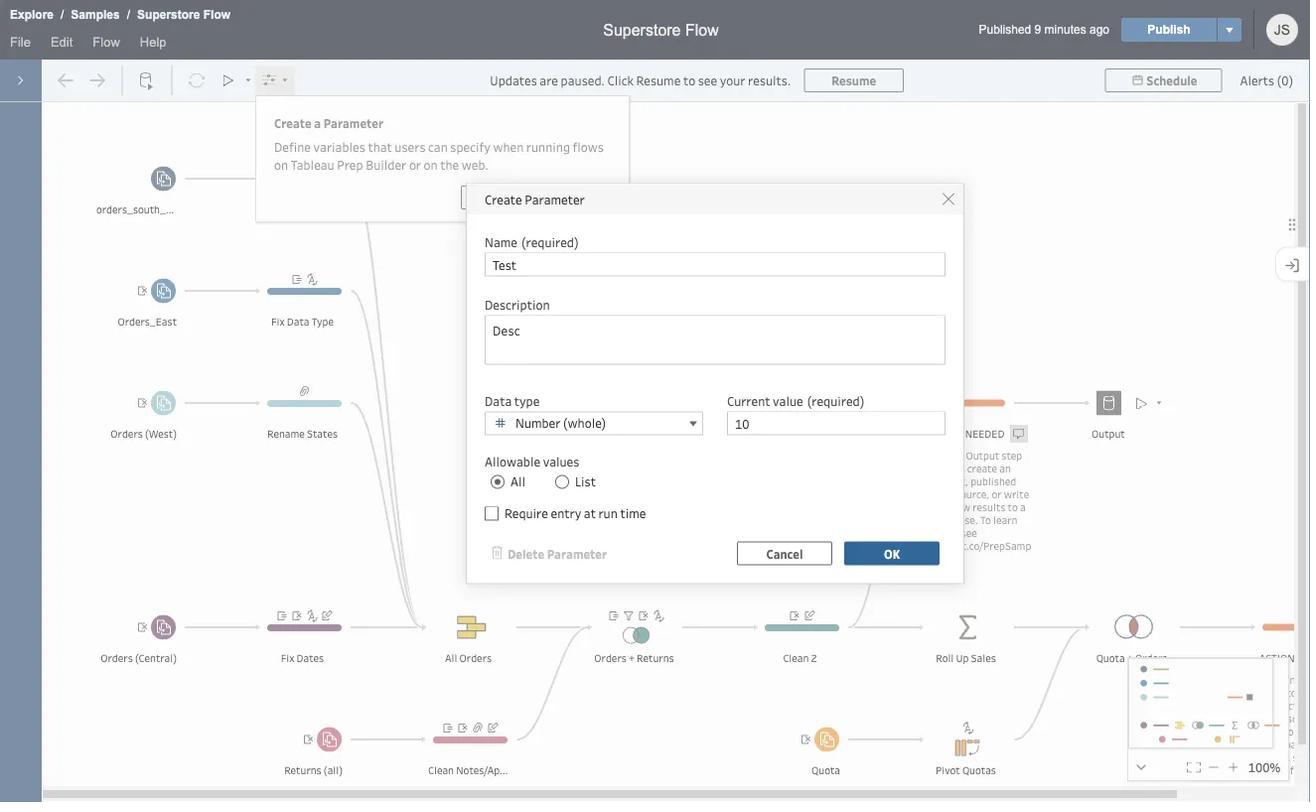 Task type: locate. For each thing, give the bounding box(es) containing it.
1 horizontal spatial to
[[955, 461, 965, 475]]

add inside add an output step here to create an extract, published data source, or write the flow results to a database. to learn more, see tabsoft.co/prepsamp
[[932, 449, 950, 462]]

up
[[956, 652, 969, 666]]

0 vertical spatial quota
[[1096, 652, 1125, 666]]

1 vertical spatial data
[[485, 393, 512, 409]]

tabsoft.co/prepsamp
[[932, 539, 1032, 553]]

an left ou at the bottom of the page
[[1284, 673, 1296, 687]]

orders for orders (west)
[[111, 427, 143, 441]]

redo image
[[82, 66, 112, 95]]

a inside create a parameter define variables that users can specify when running flows on tableau prep builder or on the web.
[[314, 115, 321, 131]]

1 horizontal spatial the
[[932, 500, 948, 514]]

at
[[584, 506, 596, 522]]

or inside create a parameter define variables that users can specify when running flows on tableau prep builder or on the web.
[[409, 156, 421, 173]]

parameter inside create a parameter define variables that users can specify when running flows on tableau prep builder or on the web.
[[324, 115, 384, 131]]

create inside create a parameter define variables that users can specify when running flows on tableau prep builder or on the web.
[[274, 115, 312, 131]]

1 vertical spatial output
[[966, 449, 1000, 462]]

to right results
[[1008, 500, 1018, 514]]

option group containing all
[[485, 472, 946, 492]]

0 vertical spatial add
[[932, 449, 950, 462]]

or down users
[[409, 156, 421, 173]]

1 horizontal spatial returns
[[637, 652, 674, 666]]

1 vertical spatial action
[[1259, 652, 1295, 666]]

0 horizontal spatial on
[[274, 156, 288, 173]]

published
[[979, 23, 1031, 36]]

Current value text field
[[727, 412, 946, 436]]

undo image
[[51, 66, 80, 95]]

fix
[[271, 315, 285, 329], [281, 652, 294, 666]]

superstore
[[137, 8, 200, 21], [603, 21, 681, 39]]

explore
[[10, 8, 54, 21]]

0 vertical spatial or
[[409, 156, 421, 173]]

quota for quota + orders
[[1096, 652, 1125, 666]]

/ right samples
[[127, 8, 130, 21]]

0 horizontal spatial add
[[932, 449, 950, 462]]

add inside action ne add an ou
[[1264, 673, 1282, 687]]

clean for clean notes/approver
[[428, 764, 454, 778]]

alerts (0)
[[1240, 72, 1293, 88]]

quota
[[1096, 652, 1125, 666], [812, 764, 840, 778]]

orders for orders (central)
[[101, 652, 133, 666]]

create down web.
[[486, 190, 523, 206]]

run flow image
[[1128, 390, 1154, 417]]

an
[[952, 449, 964, 462], [1000, 461, 1011, 475], [1284, 673, 1296, 687]]

action inside action ne add an ou
[[1259, 652, 1295, 666]]

0 horizontal spatial to
[[683, 72, 695, 88]]

data inside create parameter dialog
[[485, 393, 512, 409]]

to
[[683, 72, 695, 88], [955, 461, 965, 475], [1008, 500, 1018, 514]]

1 vertical spatial fix
[[281, 652, 294, 666]]

published
[[971, 474, 1017, 488]]

fix left dates
[[281, 652, 294, 666]]

js
[[1274, 22, 1291, 37]]

to right here
[[955, 461, 965, 475]]

action up here
[[927, 427, 963, 441]]

create up define
[[274, 115, 312, 131]]

add an output step here to create an extract, published data source, or write the flow results to a database. to learn more, see tabsoft.co/prepsamp
[[932, 449, 1032, 553]]

to for resume
[[683, 72, 695, 88]]

0 horizontal spatial output
[[966, 449, 1000, 462]]

the down the can
[[440, 156, 459, 173]]

1 vertical spatial all
[[445, 652, 457, 666]]

fix data type
[[271, 315, 334, 329]]

or
[[409, 156, 421, 173], [992, 487, 1002, 501]]

1 + from the left
[[629, 652, 635, 666]]

all
[[511, 474, 526, 490], [445, 652, 457, 666]]

2 on from the left
[[424, 156, 438, 173]]

superstore up 'help'
[[137, 8, 200, 21]]

2 / from the left
[[127, 8, 130, 21]]

a up variables
[[314, 115, 321, 131]]

0 horizontal spatial returns
[[284, 764, 322, 778]]

1 horizontal spatial on
[[424, 156, 438, 173]]

0 vertical spatial to
[[683, 72, 695, 88]]

prep
[[337, 156, 363, 173]]

0 horizontal spatial +
[[629, 652, 635, 666]]

all inside create parameter dialog
[[511, 474, 526, 490]]

1 vertical spatial returns
[[284, 764, 322, 778]]

explore / samples / superstore flow
[[10, 8, 231, 21]]

delete parameter
[[508, 546, 607, 562]]

learn
[[993, 513, 1018, 527]]

number (whole)
[[516, 415, 606, 432]]

an right create on the right
[[1000, 461, 1011, 475]]

0 vertical spatial data
[[287, 315, 309, 329]]

the inside add an output step here to create an extract, published data source, or write the flow results to a database. to learn more, see tabsoft.co/prepsamp
[[932, 500, 948, 514]]

1 horizontal spatial see
[[961, 526, 977, 540]]

data left type
[[287, 315, 309, 329]]

data type
[[485, 393, 540, 409]]

1 vertical spatial clean
[[428, 764, 454, 778]]

running
[[526, 139, 570, 155]]

ago
[[1090, 23, 1110, 36]]

0 vertical spatial see
[[698, 72, 717, 88]]

1 horizontal spatial data
[[485, 393, 512, 409]]

(whole)
[[563, 415, 606, 432]]

action left ne
[[1259, 652, 1295, 666]]

define
[[274, 139, 311, 155]]

on down define
[[274, 156, 288, 173]]

number
[[516, 415, 561, 432]]

(west)
[[145, 427, 177, 441]]

sales
[[971, 652, 996, 666]]

0 horizontal spatial action
[[927, 427, 963, 441]]

edit
[[51, 34, 73, 49]]

on down the can
[[424, 156, 438, 173]]

results.
[[748, 72, 791, 88]]

flow inside flow popup button
[[93, 34, 120, 49]]

the
[[440, 156, 459, 173], [932, 500, 948, 514]]

0 vertical spatial fix
[[271, 315, 285, 329]]

0 horizontal spatial the
[[440, 156, 459, 173]]

parameters dialog
[[256, 96, 629, 233]]

add
[[932, 449, 950, 462], [1264, 673, 1282, 687]]

create parameter inside button
[[486, 190, 586, 206]]

to for here
[[955, 461, 965, 475]]

click
[[607, 72, 634, 88]]

2 vertical spatial to
[[1008, 500, 1018, 514]]

a
[[314, 115, 321, 131], [1020, 500, 1026, 514]]

clean left notes/approver
[[428, 764, 454, 778]]

+
[[629, 652, 635, 666], [1127, 652, 1133, 666]]

the left the flow
[[932, 500, 948, 514]]

create inside button
[[486, 190, 523, 206]]

a right the learn
[[1020, 500, 1026, 514]]

see left "to" on the right bottom of page
[[961, 526, 977, 540]]

2 horizontal spatial an
[[1284, 673, 1296, 687]]

1 vertical spatial see
[[961, 526, 977, 540]]

action for action needed
[[927, 427, 963, 441]]

superstore up updates are paused. click resume to see your results.
[[603, 21, 681, 39]]

1 vertical spatial the
[[932, 500, 948, 514]]

or left write
[[992, 487, 1002, 501]]

an down action needed
[[952, 449, 964, 462]]

0 vertical spatial returns
[[637, 652, 674, 666]]

1 vertical spatial add
[[1264, 673, 1282, 687]]

data left the type on the left of the page
[[485, 393, 512, 409]]

0 horizontal spatial superstore
[[137, 8, 200, 21]]

delete
[[508, 546, 544, 562]]

0 vertical spatial action
[[927, 427, 963, 441]]

2 + from the left
[[1127, 652, 1133, 666]]

0 horizontal spatial a
[[314, 115, 321, 131]]

0 horizontal spatial an
[[952, 449, 964, 462]]

option group
[[485, 472, 946, 492]]

see left your
[[698, 72, 717, 88]]

0 horizontal spatial /
[[61, 8, 64, 21]]

1 horizontal spatial quota
[[1096, 652, 1125, 666]]

flow up no refreshes available image
[[203, 8, 231, 21]]

0 vertical spatial the
[[440, 156, 459, 173]]

0 horizontal spatial flow
[[93, 34, 120, 49]]

1 horizontal spatial action
[[1259, 652, 1295, 666]]

9
[[1035, 23, 1041, 36]]

2 horizontal spatial to
[[1008, 500, 1018, 514]]

1 horizontal spatial or
[[992, 487, 1002, 501]]

create parameter inside dialog
[[485, 191, 585, 207]]

1 horizontal spatial all
[[511, 474, 526, 490]]

+ for orders
[[629, 652, 635, 666]]

samples
[[71, 8, 120, 21]]

an inside action ne add an ou
[[1284, 673, 1296, 687]]

clean left 2
[[783, 652, 809, 666]]

parameter
[[324, 115, 384, 131], [526, 190, 586, 206], [525, 191, 585, 207], [547, 546, 607, 562]]

1 vertical spatial a
[[1020, 500, 1026, 514]]

fix left type
[[271, 315, 285, 329]]

the inside create a parameter define variables that users can specify when running flows on tableau prep builder or on the web.
[[440, 156, 459, 173]]

1 vertical spatial to
[[955, 461, 965, 475]]

0 horizontal spatial quota
[[812, 764, 840, 778]]

publish
[[1148, 23, 1191, 36]]

notes/approver
[[456, 764, 531, 778]]

1 horizontal spatial output
[[1092, 427, 1125, 441]]

2
[[811, 652, 817, 666]]

value
[[773, 393, 803, 409]]

1 horizontal spatial +
[[1127, 652, 1133, 666]]

explore link
[[9, 5, 55, 25]]

/
[[61, 8, 64, 21], [127, 8, 130, 21]]

flow
[[203, 8, 231, 21], [685, 21, 719, 39], [93, 34, 120, 49]]

create a parameter define variables that users can specify when running flows on tableau prep builder or on the web.
[[274, 115, 604, 173]]

0 vertical spatial all
[[511, 474, 526, 490]]

0 vertical spatial a
[[314, 115, 321, 131]]

action ne add an ou
[[1259, 652, 1310, 777]]

add up extract,
[[932, 449, 950, 462]]

data
[[287, 315, 309, 329], [485, 393, 512, 409]]

a inside add an output step here to create an extract, published data source, or write the flow results to a database. to learn more, see tabsoft.co/prepsamp
[[1020, 500, 1026, 514]]

1 horizontal spatial a
[[1020, 500, 1026, 514]]

your
[[720, 72, 746, 88]]

action
[[927, 427, 963, 441], [1259, 652, 1295, 666]]

Name text field
[[485, 253, 946, 277]]

1 horizontal spatial /
[[127, 8, 130, 21]]

returns (all)
[[284, 764, 343, 778]]

create parameter
[[486, 190, 586, 206], [485, 191, 585, 207]]

file button
[[0, 30, 41, 60]]

flow up updates are paused. click resume to see your results.
[[685, 21, 719, 39]]

to
[[981, 513, 991, 527]]

entry
[[551, 506, 581, 522]]

clean for clean 2
[[783, 652, 809, 666]]

more,
[[932, 526, 959, 540]]

orders
[[111, 427, 143, 441], [101, 652, 133, 666], [460, 652, 492, 666], [594, 652, 627, 666], [1135, 652, 1168, 666]]

source,
[[956, 487, 990, 501]]

add left ou at the bottom of the page
[[1264, 673, 1282, 687]]

0 horizontal spatial all
[[445, 652, 457, 666]]

0 vertical spatial clean
[[783, 652, 809, 666]]

1 horizontal spatial clean
[[783, 652, 809, 666]]

create
[[274, 115, 312, 131], [486, 190, 523, 206], [485, 191, 522, 207]]

0 vertical spatial output
[[1092, 427, 1125, 441]]

1 vertical spatial quota
[[812, 764, 840, 778]]

1 vertical spatial or
[[992, 487, 1002, 501]]

can
[[428, 139, 448, 155]]

to right resume
[[683, 72, 695, 88]]

0 horizontal spatial clean
[[428, 764, 454, 778]]

all for all orders
[[445, 652, 457, 666]]

create parameter dialog
[[467, 184, 964, 584]]

create inside dialog
[[485, 191, 522, 207]]

see inside add an output step here to create an extract, published data source, or write the flow results to a database. to learn more, see tabsoft.co/prepsamp
[[961, 526, 977, 540]]

needed
[[965, 427, 1005, 441]]

current value
[[727, 393, 803, 409]]

orders_south_2015
[[96, 203, 190, 217]]

/ up edit
[[61, 8, 64, 21]]

1 horizontal spatial add
[[1264, 673, 1282, 687]]

create parameter button
[[461, 186, 611, 210]]

create up name
[[485, 191, 522, 207]]

0 horizontal spatial or
[[409, 156, 421, 173]]

superstore flow link
[[136, 5, 232, 25]]

flow down samples link
[[93, 34, 120, 49]]



Task type: vqa. For each thing, say whether or not it's contained in the screenshot.
see to the right
yes



Task type: describe. For each thing, give the bounding box(es) containing it.
type
[[514, 393, 540, 409]]

0 horizontal spatial see
[[698, 72, 717, 88]]

parameter inside create parameter button
[[526, 190, 586, 206]]

clean notes/approver
[[428, 764, 531, 778]]

all orders
[[445, 652, 492, 666]]

cancel button
[[737, 542, 832, 566]]

orders_east
[[118, 315, 177, 329]]

here
[[932, 461, 953, 475]]

action for action ne add an ou
[[1259, 652, 1295, 666]]

fix for fix data type
[[271, 315, 285, 329]]

pivot quotas
[[936, 764, 996, 778]]

no refreshes available image
[[182, 66, 212, 95]]

create
[[967, 461, 997, 475]]

(central)
[[135, 652, 177, 666]]

output inside add an output step here to create an extract, published data source, or write the flow results to a database. to learn more, see tabsoft.co/prepsamp
[[966, 449, 1000, 462]]

states
[[307, 427, 338, 441]]

1 on from the left
[[274, 156, 288, 173]]

list
[[575, 474, 596, 490]]

fix dates
[[281, 652, 324, 666]]

builder
[[366, 156, 407, 173]]

superstore flow
[[603, 21, 719, 39]]

help
[[140, 34, 166, 49]]

flow
[[950, 500, 971, 514]]

values
[[543, 453, 580, 470]]

quota + orders
[[1096, 652, 1168, 666]]

clean 2
[[783, 652, 817, 666]]

pivot
[[936, 764, 960, 778]]

schedule
[[1147, 73, 1197, 88]]

delete parameter button
[[485, 542, 613, 566]]

1 / from the left
[[61, 8, 64, 21]]

flow button
[[83, 30, 130, 60]]

orders (west)
[[111, 427, 177, 441]]

quota for quota
[[812, 764, 840, 778]]

orders (central)
[[101, 652, 177, 666]]

1 horizontal spatial superstore
[[603, 21, 681, 39]]

type
[[312, 315, 334, 329]]

all for all
[[511, 474, 526, 490]]

ok button
[[844, 542, 940, 566]]

edit button
[[41, 30, 83, 60]]

that
[[368, 139, 392, 155]]

extract,
[[932, 474, 969, 488]]

tableau
[[291, 156, 334, 173]]

(all)
[[324, 764, 343, 778]]

require
[[505, 506, 548, 522]]

(0)
[[1277, 72, 1293, 88]]

2 horizontal spatial flow
[[685, 21, 719, 39]]

ne
[[1297, 652, 1310, 666]]

dates
[[297, 652, 324, 666]]

number (whole) button
[[485, 412, 703, 436]]

database.
[[932, 513, 978, 527]]

quotas
[[962, 764, 996, 778]]

0 horizontal spatial data
[[287, 315, 309, 329]]

description
[[485, 297, 550, 313]]

when
[[493, 139, 524, 155]]

help button
[[130, 30, 176, 60]]

publish button
[[1122, 18, 1217, 42]]

step
[[1002, 449, 1023, 462]]

orders for orders + returns
[[594, 652, 627, 666]]

minutes
[[1045, 23, 1086, 36]]

samples link
[[70, 5, 121, 25]]

alerts
[[1240, 72, 1275, 88]]

specify
[[450, 139, 491, 155]]

fix for fix dates
[[281, 652, 294, 666]]

updates are paused. click resume to see your results.
[[490, 72, 791, 88]]

1 horizontal spatial flow
[[203, 8, 231, 21]]

variables
[[314, 139, 365, 155]]

name
[[485, 234, 517, 250]]

allowable
[[485, 453, 541, 470]]

+ for quota
[[1127, 652, 1133, 666]]

rename states
[[267, 427, 338, 441]]

roll
[[936, 652, 954, 666]]

parameter inside delete parameter button
[[547, 546, 607, 562]]

orders + returns
[[594, 652, 674, 666]]

option group inside create parameter dialog
[[485, 472, 946, 492]]

Description text field
[[485, 315, 946, 365]]

schedule button
[[1105, 69, 1222, 92]]

paused.
[[561, 72, 605, 88]]

write
[[1004, 487, 1029, 501]]

ok
[[884, 546, 900, 562]]

flows
[[573, 139, 604, 155]]

1 horizontal spatial an
[[1000, 461, 1011, 475]]

or inside add an output step here to create an extract, published data source, or write the flow results to a database. to learn more, see tabsoft.co/prepsamp
[[992, 487, 1002, 501]]

action needed
[[927, 427, 1005, 441]]

roll up sales
[[936, 652, 996, 666]]

rename
[[267, 427, 305, 441]]

require entry at run time
[[505, 506, 646, 522]]

run
[[598, 506, 618, 522]]

cancel
[[766, 546, 803, 562]]



